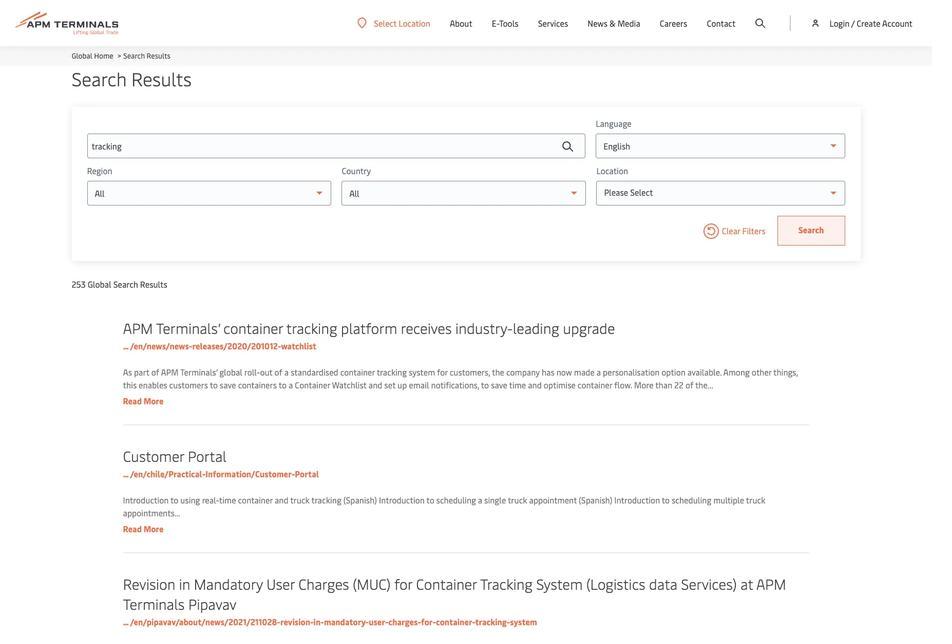 Task type: describe. For each thing, give the bounding box(es) containing it.
login / create account link
[[811, 0, 913, 46]]

tracking inside introduction to using real-time container and truck tracking (spanish)  introduction to scheduling a single truck appointment (spanish)  introduction to scheduling multiple truck appointments... read more
[[312, 494, 342, 506]]

apm terminals' container tracking platform receives industry-leading upgrade … /en/news/news-releases/2020/201012-watchlist
[[123, 318, 615, 351]]

mandatory
[[194, 574, 263, 593]]

0 horizontal spatial of
[[151, 366, 159, 378]]

a right made
[[597, 366, 601, 378]]

1 introduction from the left
[[123, 494, 169, 506]]

news
[[588, 17, 608, 29]]

customer
[[123, 446, 184, 465]]

appointments...
[[123, 507, 180, 518]]

customers
[[169, 379, 208, 390]]

… inside revision in mandatory user charges (muc) for container tracking system (logistics data services) at apm terminals pipavav … /en/pipavav/about/news/2021/211028-revision-in-mandatory-user-charges-for-container-tracking-system
[[123, 616, 129, 627]]

… /en/chile/practical-information/customer-portal link
[[123, 468, 319, 479]]

time inside 'as part of apm terminals' global roll-out of a standardised container tracking system for customers, the company has now made a personalisation option available. among other things, this enables customers to save containers to a container watchlist and set up email notifications, to save time and optimise container flow. more than 22 of the... read more'
[[509, 379, 526, 390]]

now
[[557, 366, 572, 378]]

home
[[94, 51, 113, 61]]

platform
[[341, 318, 397, 338]]

filters
[[743, 225, 766, 236]]

releases/2020/201012-
[[192, 340, 281, 351]]

this
[[123, 379, 137, 390]]

global home > search results
[[72, 51, 171, 61]]

customers,
[[450, 366, 490, 378]]

container up watchlist
[[340, 366, 375, 378]]

1 vertical spatial portal
[[295, 468, 319, 479]]

1 vertical spatial results
[[131, 66, 192, 91]]

read more link for apm
[[123, 395, 164, 406]]

system
[[537, 574, 583, 593]]

other
[[752, 366, 772, 378]]

language
[[596, 118, 632, 129]]

a right out
[[285, 366, 289, 378]]

e-
[[492, 17, 499, 29]]

3 truck from the left
[[746, 494, 766, 506]]

up
[[398, 379, 407, 390]]

out
[[260, 366, 273, 378]]

system inside revision in mandatory user charges (muc) for container tracking system (logistics data services) at apm terminals pipavav … /en/pipavav/about/news/2021/211028-revision-in-mandatory-user-charges-for-container-tracking-system
[[510, 616, 537, 627]]

data
[[649, 574, 678, 593]]

enables
[[139, 379, 167, 390]]

&
[[610, 17, 616, 29]]

2 horizontal spatial of
[[686, 379, 694, 390]]

read more link for customer
[[123, 523, 164, 534]]

region
[[87, 165, 112, 176]]

news & media
[[588, 17, 641, 29]]

(muc)
[[353, 574, 391, 593]]

container-
[[436, 616, 475, 627]]

single
[[485, 494, 506, 506]]

… inside the customer portal … /en/chile/practical-information/customer-portal
[[123, 468, 129, 479]]

e-tools
[[492, 17, 519, 29]]

the
[[492, 366, 505, 378]]

standardised
[[291, 366, 338, 378]]

1 horizontal spatial of
[[275, 366, 283, 378]]

apm inside 'as part of apm terminals' global roll-out of a standardised container tracking system for customers, the company has now made a personalisation option available. among other things, this enables customers to save containers to a container watchlist and set up email notifications, to save time and optimise container flow. more than 22 of the... read more'
[[161, 366, 179, 378]]

tracking inside apm terminals' container tracking platform receives industry-leading upgrade … /en/news/news-releases/2020/201012-watchlist
[[286, 318, 337, 338]]

search results
[[72, 66, 192, 91]]

1 vertical spatial global
[[88, 278, 111, 290]]

1 scheduling from the left
[[437, 494, 476, 506]]

flow.
[[615, 379, 632, 390]]

more inside introduction to using real-time container and truck tracking (spanish)  introduction to scheduling a single truck appointment (spanish)  introduction to scheduling multiple truck appointments... read more
[[144, 523, 164, 534]]

notifications,
[[431, 379, 480, 390]]

2 introduction from the left
[[379, 494, 425, 506]]

select location
[[374, 17, 431, 29]]

2 (spanish) from the left
[[579, 494, 613, 506]]

services
[[538, 17, 568, 29]]

container inside apm terminals' container tracking platform receives industry-leading upgrade … /en/news/news-releases/2020/201012-watchlist
[[223, 318, 283, 338]]

read inside 'as part of apm terminals' global roll-out of a standardised container tracking system for customers, the company has now made a personalisation option available. among other things, this enables customers to save containers to a container watchlist and set up email notifications, to save time and optimise container flow. more than 22 of the... read more'
[[123, 395, 142, 406]]

/en/pipavav/about/news/2021/211028-
[[130, 616, 281, 627]]

about button
[[450, 0, 473, 46]]

2 save from the left
[[491, 379, 508, 390]]

media
[[618, 17, 641, 29]]

for-
[[421, 616, 436, 627]]

global home link
[[72, 51, 113, 61]]

0 vertical spatial results
[[147, 51, 171, 61]]

news & media button
[[588, 0, 641, 46]]

1 vertical spatial more
[[144, 395, 164, 406]]

terminals' inside apm terminals' container tracking platform receives industry-leading upgrade … /en/news/news-releases/2020/201012-watchlist
[[156, 318, 220, 338]]

22
[[675, 379, 684, 390]]

email
[[409, 379, 429, 390]]

for inside 'as part of apm terminals' global roll-out of a standardised container tracking system for customers, the company has now made a personalisation option available. among other things, this enables customers to save containers to a container watchlist and set up email notifications, to save time and optimise container flow. more than 22 of the... read more'
[[437, 366, 448, 378]]

253  global search results
[[72, 278, 167, 290]]

clear
[[722, 225, 741, 236]]

leading
[[513, 318, 560, 338]]

tracking-
[[475, 616, 510, 627]]

things,
[[774, 366, 798, 378]]

terminals
[[123, 594, 185, 613]]

pipavav
[[188, 594, 237, 613]]

and inside introduction to using real-time container and truck tracking (spanish)  introduction to scheduling a single truck appointment (spanish)  introduction to scheduling multiple truck appointments... read more
[[275, 494, 289, 506]]

1 (spanish) from the left
[[344, 494, 377, 506]]

introduction to using real-time container and truck tracking (spanish)  introduction to scheduling a single truck appointment (spanish)  introduction to scheduling multiple truck appointments... read more
[[123, 494, 766, 534]]

containers
[[238, 379, 277, 390]]

tracking
[[480, 574, 533, 593]]

time inside introduction to using real-time container and truck tracking (spanish)  introduction to scheduling a single truck appointment (spanish)  introduction to scheduling multiple truck appointments... read more
[[219, 494, 236, 506]]

careers button
[[660, 0, 688, 46]]

careers
[[660, 17, 688, 29]]

receives
[[401, 318, 452, 338]]

container inside revision in mandatory user charges (muc) for container tracking system (logistics data services) at apm terminals pipavav … /en/pipavav/about/news/2021/211028-revision-in-mandatory-user-charges-for-container-tracking-system
[[416, 574, 477, 593]]

read inside introduction to using real-time container and truck tracking (spanish)  introduction to scheduling a single truck appointment (spanish)  introduction to scheduling multiple truck appointments... read more
[[123, 523, 142, 534]]

1 horizontal spatial and
[[369, 379, 383, 390]]

1 save from the left
[[220, 379, 236, 390]]

container inside 'as part of apm terminals' global roll-out of a standardised container tracking system for customers, the company has now made a personalisation option available. among other things, this enables customers to save containers to a container watchlist and set up email notifications, to save time and optimise container flow. more than 22 of the... read more'
[[295, 379, 330, 390]]

in-
[[314, 616, 324, 627]]

system inside 'as part of apm terminals' global roll-out of a standardised container tracking system for customers, the company has now made a personalisation option available. among other things, this enables customers to save containers to a container watchlist and set up email notifications, to save time and optimise container flow. more than 22 of the... read more'
[[409, 366, 435, 378]]

… inside apm terminals' container tracking platform receives industry-leading upgrade … /en/news/news-releases/2020/201012-watchlist
[[123, 340, 129, 351]]

2 scheduling from the left
[[672, 494, 712, 506]]

… /en/pipavav/about/news/2021/211028-revision-in-mandatory-user-charges-for-container-tracking-system link
[[123, 616, 537, 627]]

tracking inside 'as part of apm terminals' global roll-out of a standardised container tracking system for customers, the company has now made a personalisation option available. among other things, this enables customers to save containers to a container watchlist and set up email notifications, to save time and optimise container flow. more than 22 of the... read more'
[[377, 366, 407, 378]]



Task type: locate. For each thing, give the bounding box(es) containing it.
tracking
[[286, 318, 337, 338], [377, 366, 407, 378], [312, 494, 342, 506]]

clear filters
[[722, 225, 766, 236]]

global left home
[[72, 51, 92, 61]]

0 horizontal spatial (spanish)
[[344, 494, 377, 506]]

account
[[883, 17, 913, 29]]

1 vertical spatial select
[[631, 187, 653, 198]]

as
[[123, 366, 132, 378]]

2 read more link from the top
[[123, 523, 164, 534]]

save down the the at the right bottom of the page
[[491, 379, 508, 390]]

0 horizontal spatial for
[[394, 574, 413, 593]]

(logistics
[[587, 574, 646, 593]]

please
[[604, 187, 629, 198]]

1 horizontal spatial time
[[509, 379, 526, 390]]

0 vertical spatial …
[[123, 340, 129, 351]]

revision in mandatory user charges (muc) for container tracking system (logistics data services) at apm terminals pipavav … /en/pipavav/about/news/2021/211028-revision-in-mandatory-user-charges-for-container-tracking-system
[[123, 574, 787, 627]]

1 vertical spatial system
[[510, 616, 537, 627]]

results
[[147, 51, 171, 61], [131, 66, 192, 91], [140, 278, 167, 290]]

contact
[[707, 17, 736, 29]]

of right 22
[[686, 379, 694, 390]]

a
[[285, 366, 289, 378], [597, 366, 601, 378], [289, 379, 293, 390], [478, 494, 483, 506]]

0 vertical spatial portal
[[188, 446, 227, 465]]

1 read from the top
[[123, 395, 142, 406]]

and down information/customer-
[[275, 494, 289, 506]]

container inside introduction to using real-time container and truck tracking (spanish)  introduction to scheduling a single truck appointment (spanish)  introduction to scheduling multiple truck appointments... read more
[[238, 494, 273, 506]]

2 horizontal spatial introduction
[[615, 494, 660, 506]]

1 vertical spatial read more link
[[123, 523, 164, 534]]

0 horizontal spatial scheduling
[[437, 494, 476, 506]]

1 vertical spatial apm
[[161, 366, 179, 378]]

0 horizontal spatial introduction
[[123, 494, 169, 506]]

search button
[[778, 216, 845, 246]]

real-
[[202, 494, 219, 506]]

0 vertical spatial select
[[374, 17, 397, 29]]

1 horizontal spatial truck
[[508, 494, 527, 506]]

0 vertical spatial tracking
[[286, 318, 337, 338]]

0 horizontal spatial save
[[220, 379, 236, 390]]

for inside revision in mandatory user charges (muc) for container tracking system (logistics data services) at apm terminals pipavav … /en/pipavav/about/news/2021/211028-revision-in-mandatory-user-charges-for-container-tracking-system
[[394, 574, 413, 593]]

3 … from the top
[[123, 616, 129, 627]]

0 horizontal spatial time
[[219, 494, 236, 506]]

1 vertical spatial …
[[123, 468, 129, 479]]

for right (muc) at bottom
[[394, 574, 413, 593]]

location up please
[[597, 165, 628, 176]]

watchlist
[[281, 340, 317, 351]]

apm
[[123, 318, 153, 338], [161, 366, 179, 378], [757, 574, 787, 593]]

1 horizontal spatial container
[[416, 574, 477, 593]]

and down company
[[528, 379, 542, 390]]

of right out
[[275, 366, 283, 378]]

time
[[509, 379, 526, 390], [219, 494, 236, 506]]

scheduling left multiple
[[672, 494, 712, 506]]

2 vertical spatial results
[[140, 278, 167, 290]]

scheduling left single
[[437, 494, 476, 506]]

1 horizontal spatial portal
[[295, 468, 319, 479]]

0 vertical spatial read more link
[[123, 395, 164, 406]]

portal
[[188, 446, 227, 465], [295, 468, 319, 479]]

apm inside apm terminals' container tracking platform receives industry-leading upgrade … /en/news/news-releases/2020/201012-watchlist
[[123, 318, 153, 338]]

in
[[179, 574, 190, 593]]

location
[[399, 17, 431, 29], [597, 165, 628, 176]]

terminals' inside 'as part of apm terminals' global roll-out of a standardised container tracking system for customers, the company has now made a personalisation option available. among other things, this enables customers to save containers to a container watchlist and set up email notifications, to save time and optimise container flow. more than 22 of the... read more'
[[180, 366, 217, 378]]

0 vertical spatial more
[[634, 379, 654, 390]]

a left single
[[478, 494, 483, 506]]

charges
[[299, 574, 349, 593]]

for up notifications,
[[437, 366, 448, 378]]

(spanish)
[[344, 494, 377, 506], [579, 494, 613, 506]]

0 horizontal spatial truck
[[290, 494, 310, 506]]

of up enables
[[151, 366, 159, 378]]

contact button
[[707, 0, 736, 46]]

login / create account
[[830, 17, 913, 29]]

2 horizontal spatial apm
[[757, 574, 787, 593]]

customer portal … /en/chile/practical-information/customer-portal
[[123, 446, 319, 479]]

0 vertical spatial terminals'
[[156, 318, 220, 338]]

0 horizontal spatial location
[[399, 17, 431, 29]]

… /en/news/news-releases/2020/201012-watchlist link
[[123, 340, 317, 351]]

upgrade
[[563, 318, 615, 338]]

apm inside revision in mandatory user charges (muc) for container tracking system (logistics data services) at apm terminals pipavav … /en/pipavav/about/news/2021/211028-revision-in-mandatory-user-charges-for-container-tracking-system
[[757, 574, 787, 593]]

and left set
[[369, 379, 383, 390]]

1 vertical spatial for
[[394, 574, 413, 593]]

at
[[741, 574, 753, 593]]

services)
[[681, 574, 737, 593]]

0 vertical spatial global
[[72, 51, 92, 61]]

user-
[[369, 616, 389, 627]]

system up email
[[409, 366, 435, 378]]

0 horizontal spatial apm
[[123, 318, 153, 338]]

2 read from the top
[[123, 523, 142, 534]]

terminals' up customers
[[180, 366, 217, 378]]

1 horizontal spatial (spanish)
[[579, 494, 613, 506]]

1 horizontal spatial select
[[631, 187, 653, 198]]

2 vertical spatial …
[[123, 616, 129, 627]]

clear filters button
[[701, 216, 766, 246]]

time down company
[[509, 379, 526, 390]]

global
[[219, 366, 242, 378]]

0 vertical spatial system
[[409, 366, 435, 378]]

read down the this at the bottom left
[[123, 395, 142, 406]]

0 horizontal spatial system
[[409, 366, 435, 378]]

mandatory-
[[324, 616, 369, 627]]

… up as
[[123, 340, 129, 351]]

container down information/customer-
[[238, 494, 273, 506]]

/
[[852, 17, 855, 29]]

select location button
[[358, 17, 431, 29]]

1 truck from the left
[[290, 494, 310, 506]]

terminals' up "/en/news/news-"
[[156, 318, 220, 338]]

search inside "button"
[[799, 224, 824, 235]]

1 vertical spatial terminals'
[[180, 366, 217, 378]]

truck
[[290, 494, 310, 506], [508, 494, 527, 506], [746, 494, 766, 506]]

1 vertical spatial time
[[219, 494, 236, 506]]

1 horizontal spatial introduction
[[379, 494, 425, 506]]

system
[[409, 366, 435, 378], [510, 616, 537, 627]]

set
[[385, 379, 396, 390]]

1 vertical spatial container
[[416, 574, 477, 593]]

watchlist
[[332, 379, 367, 390]]

save down the global
[[220, 379, 236, 390]]

system down tracking
[[510, 616, 537, 627]]

… down terminals
[[123, 616, 129, 627]]

0 vertical spatial location
[[399, 17, 431, 29]]

location left about dropdown button
[[399, 17, 431, 29]]

1 vertical spatial tracking
[[377, 366, 407, 378]]

/en/news/news-
[[130, 340, 192, 351]]

0 vertical spatial container
[[295, 379, 330, 390]]

apm up "/en/news/news-"
[[123, 318, 153, 338]]

1 horizontal spatial location
[[597, 165, 628, 176]]

0 vertical spatial read
[[123, 395, 142, 406]]

2 truck from the left
[[508, 494, 527, 506]]

for
[[437, 366, 448, 378], [394, 574, 413, 593]]

container
[[223, 318, 283, 338], [340, 366, 375, 378], [578, 379, 613, 390], [238, 494, 273, 506]]

introduction
[[123, 494, 169, 506], [379, 494, 425, 506], [615, 494, 660, 506]]

create
[[857, 17, 881, 29]]

a inside introduction to using real-time container and truck tracking (spanish)  introduction to scheduling a single truck appointment (spanish)  introduction to scheduling multiple truck appointments... read more
[[478, 494, 483, 506]]

appointment
[[529, 494, 577, 506]]

0 horizontal spatial select
[[374, 17, 397, 29]]

industry-
[[456, 318, 513, 338]]

2 horizontal spatial and
[[528, 379, 542, 390]]

part
[[134, 366, 149, 378]]

login
[[830, 17, 850, 29]]

0 vertical spatial time
[[509, 379, 526, 390]]

multiple
[[714, 494, 745, 506]]

read down 'appointments...' on the bottom of page
[[123, 523, 142, 534]]

0 horizontal spatial and
[[275, 494, 289, 506]]

1 horizontal spatial apm
[[161, 366, 179, 378]]

1 vertical spatial location
[[597, 165, 628, 176]]

apm right at
[[757, 574, 787, 593]]

1 horizontal spatial scheduling
[[672, 494, 712, 506]]

0 vertical spatial for
[[437, 366, 448, 378]]

roll-
[[244, 366, 260, 378]]

2 vertical spatial more
[[144, 523, 164, 534]]

253
[[72, 278, 86, 290]]

and
[[369, 379, 383, 390], [528, 379, 542, 390], [275, 494, 289, 506]]

optimise
[[544, 379, 576, 390]]

1 read more link from the top
[[123, 395, 164, 406]]

more down personalisation
[[634, 379, 654, 390]]

terminals'
[[156, 318, 220, 338], [180, 366, 217, 378]]

container up the container-
[[416, 574, 477, 593]]

read more link down enables
[[123, 395, 164, 406]]

1 horizontal spatial save
[[491, 379, 508, 390]]

e-tools button
[[492, 0, 519, 46]]

save
[[220, 379, 236, 390], [491, 379, 508, 390]]

among
[[724, 366, 750, 378]]

using
[[180, 494, 200, 506]]

0 horizontal spatial container
[[295, 379, 330, 390]]

select
[[374, 17, 397, 29], [631, 187, 653, 198]]

company
[[507, 366, 540, 378]]

2 vertical spatial tracking
[[312, 494, 342, 506]]

1 … from the top
[[123, 340, 129, 351]]

option
[[662, 366, 686, 378]]

0 horizontal spatial portal
[[188, 446, 227, 465]]

more down enables
[[144, 395, 164, 406]]

a down standardised
[[289, 379, 293, 390]]

container up releases/2020/201012-
[[223, 318, 283, 338]]

the...
[[696, 379, 714, 390]]

… down 'customer'
[[123, 468, 129, 479]]

3 introduction from the left
[[615, 494, 660, 506]]

more
[[634, 379, 654, 390], [144, 395, 164, 406], [144, 523, 164, 534]]

read more link down 'appointments...' on the bottom of page
[[123, 523, 164, 534]]

container down made
[[578, 379, 613, 390]]

2 horizontal spatial truck
[[746, 494, 766, 506]]

about
[[450, 17, 473, 29]]

as part of apm terminals' global roll-out of a standardised container tracking system for customers, the company has now made a personalisation option available. among other things, this enables customers to save containers to a container watchlist and set up email notifications, to save time and optimise container flow. more than 22 of the... read more
[[123, 366, 798, 406]]

services button
[[538, 0, 568, 46]]

0 vertical spatial apm
[[123, 318, 153, 338]]

2 vertical spatial apm
[[757, 574, 787, 593]]

1 horizontal spatial for
[[437, 366, 448, 378]]

available.
[[688, 366, 722, 378]]

information/customer-
[[206, 468, 295, 479]]

user
[[267, 574, 295, 593]]

global
[[72, 51, 92, 61], [88, 278, 111, 290]]

1 vertical spatial read
[[123, 523, 142, 534]]

/en/chile/practical-
[[130, 468, 206, 479]]

time down … /en/chile/practical-information/customer-portal link
[[219, 494, 236, 506]]

global right 253
[[88, 278, 111, 290]]

container down standardised
[[295, 379, 330, 390]]

search
[[123, 51, 145, 61], [72, 66, 127, 91], [799, 224, 824, 235], [113, 278, 138, 290]]

2 … from the top
[[123, 468, 129, 479]]

more down 'appointments...' on the bottom of page
[[144, 523, 164, 534]]

Search query input text field
[[87, 134, 586, 158]]

apm up enables
[[161, 366, 179, 378]]

1 horizontal spatial system
[[510, 616, 537, 627]]



Task type: vqa. For each thing, say whether or not it's contained in the screenshot.
Select to the right
yes



